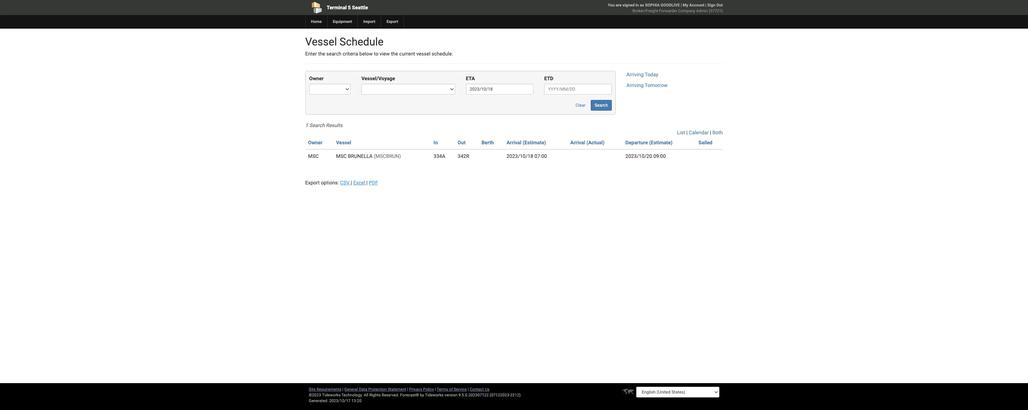 Task type: describe. For each thing, give the bounding box(es) containing it.
(57721)
[[709, 9, 723, 13]]

enter
[[305, 51, 317, 57]]

out inside you are signed in as sophia goodlive | my account | sign out broker/freight forwarder company admin (57721)
[[716, 3, 723, 8]]

vessel/voyage
[[361, 76, 395, 82]]

calendar
[[689, 130, 709, 136]]

(07122023-
[[490, 393, 510, 398]]

in link
[[434, 140, 438, 146]]

tomorrow
[[645, 83, 668, 88]]

arrival (actual)
[[570, 140, 605, 146]]

| right list link at the right top
[[686, 130, 688, 136]]

csv
[[340, 180, 350, 186]]

you are signed in as sophia goodlive | my account | sign out broker/freight forwarder company admin (57721)
[[608, 3, 723, 13]]

(estimate) for arrival (estimate)
[[523, 140, 546, 146]]

search
[[326, 51, 341, 57]]

tideworks
[[425, 393, 444, 398]]

2023/10/20
[[625, 154, 652, 159]]

| left my
[[681, 3, 682, 8]]

msc for msc brunella (mscbrun)
[[336, 154, 347, 159]]

schedule
[[340, 35, 384, 48]]

seattle
[[352, 5, 368, 10]]

1
[[305, 123, 308, 128]]

terminal
[[327, 5, 347, 10]]

data
[[359, 387, 367, 392]]

export for export
[[386, 19, 398, 24]]

| up forecast®
[[407, 387, 408, 392]]

below
[[359, 51, 373, 57]]

2023/10/18 07:00
[[507, 154, 547, 159]]

vessel
[[416, 51, 430, 57]]

site
[[309, 387, 316, 392]]

import
[[363, 19, 375, 24]]

| up 9.5.0.202307122
[[468, 387, 469, 392]]

arriving today link
[[626, 72, 658, 78]]

home
[[311, 19, 322, 24]]

vessel for vessel schedule enter the search criteria below to view the current vessel schedule.
[[305, 35, 337, 48]]

09:00
[[653, 154, 666, 159]]

brunella
[[348, 154, 373, 159]]

requirements
[[317, 387, 341, 392]]

arriving today
[[626, 72, 658, 78]]

ETA text field
[[466, 84, 533, 95]]

(actual)
[[586, 140, 605, 146]]

signed
[[622, 3, 635, 8]]

by
[[420, 393, 424, 398]]

vessel link
[[336, 140, 351, 146]]

you
[[608, 3, 615, 8]]

9.5.0.202307122
[[458, 393, 489, 398]]

| left pdf link
[[366, 180, 368, 186]]

ETD text field
[[544, 84, 612, 95]]

export link
[[381, 15, 404, 29]]

search inside 1 search results list | calendar | both
[[309, 123, 325, 128]]

list link
[[677, 130, 685, 136]]

msc brunella (mscbrun)
[[336, 154, 401, 159]]

contact
[[470, 387, 484, 392]]

in
[[636, 3, 639, 8]]

my
[[683, 3, 688, 8]]

reserved.
[[382, 393, 399, 398]]

results
[[326, 123, 342, 128]]

arrival (estimate)
[[507, 140, 546, 146]]

342r
[[458, 154, 469, 159]]

company
[[678, 9, 695, 13]]

arrival for arrival (actual)
[[570, 140, 585, 146]]

arriving for arriving tomorrow
[[626, 83, 644, 88]]

1 the from the left
[[318, 51, 325, 57]]

sophia
[[645, 3, 660, 8]]

all
[[364, 393, 368, 398]]

as
[[640, 3, 644, 8]]

| right csv
[[351, 180, 352, 186]]

protection
[[368, 387, 387, 392]]

home link
[[305, 15, 327, 29]]

today
[[645, 72, 658, 78]]

csv link
[[340, 180, 351, 186]]

search inside button
[[595, 103, 608, 108]]

search button
[[591, 100, 612, 111]]

site requirements | general data protection statement | privacy policy | terms of service | contact us ©2023 tideworks technology. all rights reserved. forecast® by tideworks version 9.5.0.202307122 (07122023-2212) generated: 2023/10/17 13:20
[[309, 387, 521, 404]]

clear
[[576, 103, 586, 108]]

of
[[449, 387, 453, 392]]

(mscbrun)
[[374, 154, 401, 159]]

privacy policy link
[[409, 387, 434, 392]]

(estimate) for departure (estimate)
[[649, 140, 673, 146]]

clear button
[[572, 100, 589, 111]]

2212)
[[510, 393, 521, 398]]

sailed link
[[698, 140, 712, 146]]

technology.
[[341, 393, 363, 398]]



Task type: vqa. For each thing, say whether or not it's contained in the screenshot.
second CLOSED from the bottom
no



Task type: locate. For each thing, give the bounding box(es) containing it.
departure
[[625, 140, 648, 146]]

search
[[595, 103, 608, 108], [309, 123, 325, 128]]

vessel down results
[[336, 140, 351, 146]]

| left general
[[342, 387, 343, 392]]

2 (estimate) from the left
[[649, 140, 673, 146]]

terminal 5 seattle link
[[305, 0, 473, 15]]

options:
[[321, 180, 339, 186]]

1 horizontal spatial msc
[[336, 154, 347, 159]]

arriving down "arriving today"
[[626, 83, 644, 88]]

0 horizontal spatial msc
[[308, 154, 319, 159]]

1 search results list | calendar | both
[[305, 123, 723, 136]]

1 horizontal spatial arrival
[[570, 140, 585, 146]]

both
[[712, 130, 723, 136]]

|
[[681, 3, 682, 8], [705, 3, 706, 8], [686, 130, 688, 136], [710, 130, 711, 136], [351, 180, 352, 186], [366, 180, 368, 186], [342, 387, 343, 392], [407, 387, 408, 392], [435, 387, 436, 392], [468, 387, 469, 392]]

2 msc from the left
[[336, 154, 347, 159]]

export left the options:
[[305, 180, 320, 186]]

general
[[344, 387, 358, 392]]

arriving tomorrow link
[[626, 83, 668, 88]]

vessel inside vessel schedule enter the search criteria below to view the current vessel schedule.
[[305, 35, 337, 48]]

policy
[[423, 387, 434, 392]]

vessel for vessel
[[336, 140, 351, 146]]

1 horizontal spatial (estimate)
[[649, 140, 673, 146]]

out up (57721)
[[716, 3, 723, 8]]

sign
[[707, 3, 715, 8]]

0 horizontal spatial (estimate)
[[523, 140, 546, 146]]

berth link
[[482, 140, 494, 146]]

arrival down 1 search results list | calendar | both
[[507, 140, 521, 146]]

1 horizontal spatial export
[[386, 19, 398, 24]]

equipment link
[[327, 15, 358, 29]]

1 arrival from the left
[[507, 140, 521, 146]]

1 horizontal spatial search
[[595, 103, 608, 108]]

terminal 5 seattle
[[327, 5, 368, 10]]

msc down vessel link
[[336, 154, 347, 159]]

334a
[[434, 154, 445, 159]]

0 vertical spatial owner
[[309, 76, 324, 82]]

5
[[348, 5, 351, 10]]

| up tideworks
[[435, 387, 436, 392]]

2023/10/17
[[329, 399, 350, 404]]

broker/freight
[[633, 9, 658, 13]]

0 horizontal spatial arrival
[[507, 140, 521, 146]]

equipment
[[333, 19, 352, 24]]

vessel up enter
[[305, 35, 337, 48]]

departure (estimate) link
[[625, 140, 673, 146]]

arriving for arriving today
[[626, 72, 644, 78]]

out up 342r
[[458, 140, 466, 146]]

are
[[616, 3, 621, 8]]

excel
[[353, 180, 365, 186]]

list
[[677, 130, 685, 136]]

1 arriving from the top
[[626, 72, 644, 78]]

msc
[[308, 154, 319, 159], [336, 154, 347, 159]]

arriving tomorrow
[[626, 83, 668, 88]]

0 horizontal spatial export
[[305, 180, 320, 186]]

version
[[445, 393, 457, 398]]

search right '1'
[[309, 123, 325, 128]]

the right view
[[391, 51, 398, 57]]

import link
[[358, 15, 381, 29]]

2 arriving from the top
[[626, 83, 644, 88]]

(estimate) up 09:00
[[649, 140, 673, 146]]

terms of service link
[[437, 387, 467, 392]]

terms
[[437, 387, 448, 392]]

1 horizontal spatial the
[[391, 51, 398, 57]]

forwarder
[[659, 9, 677, 13]]

site requirements link
[[309, 387, 341, 392]]

export
[[386, 19, 398, 24], [305, 180, 320, 186]]

(estimate) up '07:00'
[[523, 140, 546, 146]]

the
[[318, 51, 325, 57], [391, 51, 398, 57]]

msc for msc
[[308, 154, 319, 159]]

rights
[[369, 393, 381, 398]]

contact us link
[[470, 387, 489, 392]]

pdf link
[[369, 180, 378, 186]]

arriving up arriving tomorrow "link" at top
[[626, 72, 644, 78]]

general data protection statement link
[[344, 387, 406, 392]]

schedule.
[[432, 51, 453, 57]]

2 the from the left
[[391, 51, 398, 57]]

2 arrival from the left
[[570, 140, 585, 146]]

©2023 tideworks
[[309, 393, 341, 398]]

my account link
[[683, 3, 704, 8]]

privacy
[[409, 387, 422, 392]]

0 horizontal spatial search
[[309, 123, 325, 128]]

2023/10/20 09:00
[[625, 154, 666, 159]]

us
[[485, 387, 489, 392]]

arrival (estimate) link
[[507, 140, 546, 146]]

1 vertical spatial search
[[309, 123, 325, 128]]

0 vertical spatial arriving
[[626, 72, 644, 78]]

sign out link
[[707, 3, 723, 8]]

| left both link
[[710, 130, 711, 136]]

0 vertical spatial search
[[595, 103, 608, 108]]

1 vertical spatial arriving
[[626, 83, 644, 88]]

0 vertical spatial vessel
[[305, 35, 337, 48]]

1 msc from the left
[[308, 154, 319, 159]]

msc down owner link
[[308, 154, 319, 159]]

export options: csv | excel | pdf
[[305, 180, 378, 186]]

owner left vessel link
[[308, 140, 323, 146]]

07:00
[[534, 154, 547, 159]]

the right enter
[[318, 51, 325, 57]]

1 vertical spatial export
[[305, 180, 320, 186]]

| left the sign
[[705, 3, 706, 8]]

13:20
[[351, 399, 361, 404]]

in
[[434, 140, 438, 146]]

to
[[374, 51, 378, 57]]

search right clear button
[[595, 103, 608, 108]]

1 vertical spatial out
[[458, 140, 466, 146]]

berth
[[482, 140, 494, 146]]

(estimate)
[[523, 140, 546, 146], [649, 140, 673, 146]]

1 horizontal spatial out
[[716, 3, 723, 8]]

statement
[[388, 387, 406, 392]]

export for export options: csv | excel | pdf
[[305, 180, 320, 186]]

admin
[[696, 9, 708, 13]]

arrival for arrival (estimate)
[[507, 140, 521, 146]]

0 horizontal spatial out
[[458, 140, 466, 146]]

etd
[[544, 76, 553, 82]]

view
[[380, 51, 390, 57]]

arrival left "(actual)"
[[570, 140, 585, 146]]

0 vertical spatial export
[[386, 19, 398, 24]]

current
[[399, 51, 415, 57]]

excel link
[[353, 180, 366, 186]]

1 vertical spatial owner
[[308, 140, 323, 146]]

pdf
[[369, 180, 378, 186]]

1 (estimate) from the left
[[523, 140, 546, 146]]

sailed
[[698, 140, 712, 146]]

0 horizontal spatial the
[[318, 51, 325, 57]]

0 vertical spatial out
[[716, 3, 723, 8]]

both link
[[712, 130, 723, 136]]

export down terminal 5 seattle 'link'
[[386, 19, 398, 24]]

owner link
[[308, 140, 323, 146]]

1 vertical spatial vessel
[[336, 140, 351, 146]]

out link
[[458, 140, 466, 146]]

calendar link
[[689, 130, 709, 136]]

forecast®
[[400, 393, 419, 398]]

service
[[454, 387, 467, 392]]

departure (estimate)
[[625, 140, 673, 146]]

owner down enter
[[309, 76, 324, 82]]



